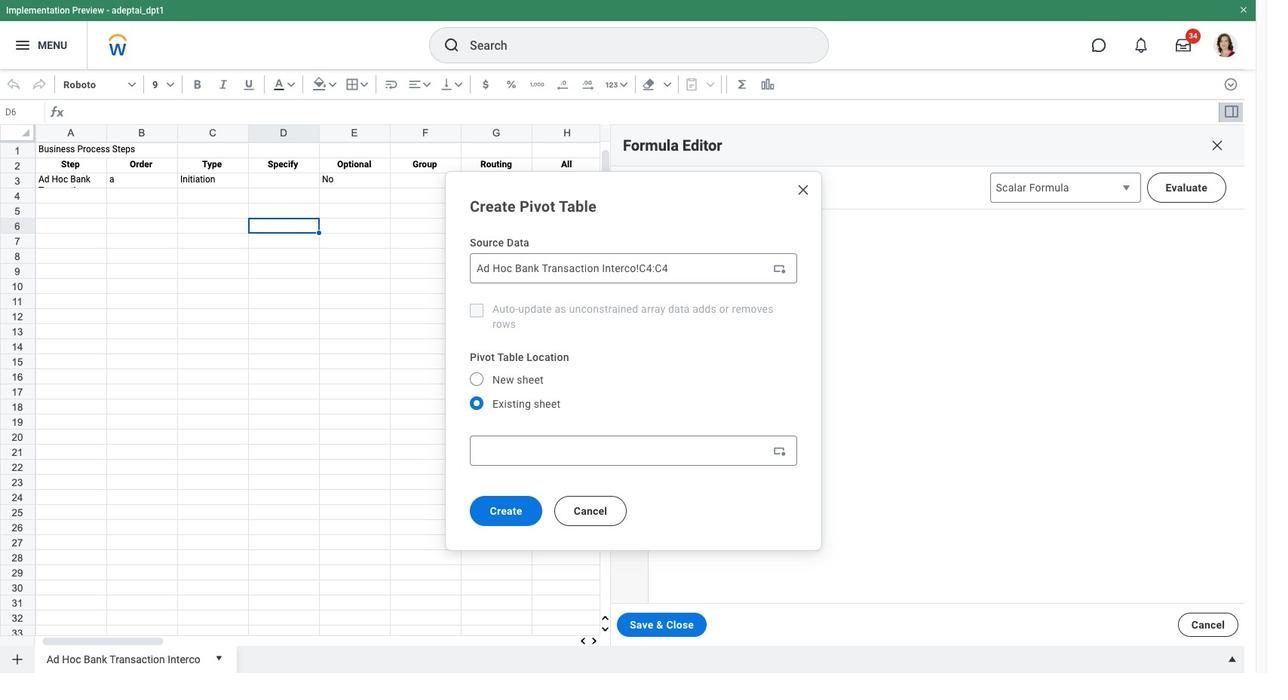 Task type: describe. For each thing, give the bounding box(es) containing it.
create button
[[470, 496, 542, 526]]

preview
[[72, 5, 104, 16]]

justify image
[[14, 36, 32, 54]]

close
[[666, 619, 694, 631]]

9 button
[[147, 72, 179, 97]]

numbers image
[[604, 77, 619, 92]]

location
[[527, 351, 569, 363]]

underline image
[[241, 77, 256, 92]]

or
[[719, 303, 729, 315]]

4 chevron down small image from the left
[[660, 77, 675, 92]]

scalar formula button
[[990, 173, 1141, 203]]

array
[[641, 303, 666, 315]]

roboto
[[63, 79, 96, 90]]

0 horizontal spatial formula
[[623, 136, 679, 154]]

1 region image from the top
[[772, 261, 787, 276]]

chevron down small image for numbers icon
[[616, 77, 631, 92]]

roboto button
[[58, 72, 140, 97]]

as
[[555, 303, 566, 315]]

Search Workday  search field
[[470, 29, 797, 62]]

ad hoc bank transaction interco
[[47, 654, 200, 666]]

search image
[[443, 36, 461, 54]]

evaluate
[[1166, 182, 1208, 194]]

remove zero image
[[555, 77, 570, 92]]

2 chevron down small image from the left
[[325, 77, 340, 92]]

autosum image
[[735, 77, 750, 92]]

adds
[[693, 303, 717, 315]]

formula inside scalar formula popup button
[[1030, 182, 1070, 194]]

34 button
[[1167, 29, 1201, 62]]

implementation preview -   adeptai_dpt1
[[6, 5, 164, 16]]

0 vertical spatial pivot
[[520, 197, 556, 215]]

save
[[630, 619, 654, 631]]

formula editor image
[[1223, 103, 1241, 121]]

eraser image
[[641, 77, 656, 92]]

Formula Bar text field
[[66, 102, 1218, 123]]

editor
[[683, 136, 722, 154]]

implementation
[[6, 5, 70, 16]]

chart image
[[760, 77, 775, 92]]

bank
[[84, 654, 107, 666]]

existing sheet
[[493, 398, 561, 410]]

source data
[[470, 237, 530, 249]]

create for create pivot table
[[470, 197, 516, 215]]

save & close
[[630, 619, 694, 631]]

rows
[[493, 318, 516, 330]]

add zero image
[[581, 77, 596, 92]]

ad hoc bank transaction interco button
[[41, 647, 207, 671]]

auto-update as unconstrained array data adds or removes rows
[[493, 303, 774, 330]]

Source Data text field
[[470, 253, 797, 283]]

data
[[507, 237, 530, 249]]

34
[[1189, 32, 1198, 40]]

interco
[[168, 654, 200, 666]]

none text field inside create pivot table dialog
[[470, 436, 797, 466]]

0 horizontal spatial pivot
[[470, 351, 495, 363]]

formula editor
[[623, 136, 722, 154]]

adeptai_dpt1
[[112, 5, 164, 16]]

update
[[518, 303, 552, 315]]

caret up image
[[1225, 653, 1240, 668]]

chevron down circle image
[[1224, 77, 1239, 92]]

create pivot table dialog
[[445, 171, 822, 551]]

existing
[[493, 398, 531, 410]]



Task type: locate. For each thing, give the bounding box(es) containing it.
chevron down small image right eraser image
[[660, 77, 675, 92]]

1 chevron down small image from the left
[[283, 77, 299, 92]]

3 chevron down small image from the left
[[419, 77, 434, 92]]

source
[[470, 237, 504, 249]]

formula right scalar
[[1030, 182, 1070, 194]]

italics image
[[216, 77, 231, 92]]

chevron down small image left eraser image
[[616, 77, 631, 92]]

None text field
[[470, 436, 797, 466]]

cancel button
[[555, 496, 627, 526], [1178, 613, 1239, 638]]

pivot up data
[[520, 197, 556, 215]]

sheet for new sheet
[[517, 374, 544, 386]]

unconstrained
[[569, 303, 639, 315]]

dollar sign image
[[478, 77, 493, 92]]

0 horizontal spatial cancel button
[[555, 496, 627, 526]]

chevron down small image left "align bottom" image
[[419, 77, 434, 92]]

sheet for existing sheet
[[534, 398, 561, 410]]

1 vertical spatial region image
[[772, 443, 787, 458]]

text wrap image
[[384, 77, 399, 92]]

chevron down small image left text wrap icon
[[357, 77, 372, 92]]

1 horizontal spatial formula
[[1030, 182, 1070, 194]]

chevron down small image for the border all image
[[357, 77, 372, 92]]

None text field
[[2, 102, 45, 123]]

menu banner
[[0, 0, 1256, 69]]

formula down formula bar text box
[[623, 136, 679, 154]]

inbox large image
[[1176, 38, 1191, 53]]

region image
[[772, 261, 787, 276], [772, 443, 787, 458]]

5 chevron down small image from the left
[[616, 77, 631, 92]]

chevron down small image
[[283, 77, 299, 92], [325, 77, 340, 92], [357, 77, 372, 92], [451, 77, 466, 92], [616, 77, 631, 92]]

new
[[493, 374, 514, 386]]

sheet right existing
[[534, 398, 561, 410]]

x image
[[1210, 138, 1225, 153], [796, 182, 811, 197]]

1 vertical spatial sheet
[[534, 398, 561, 410]]

chevron down small image inside the 9 popup button
[[163, 77, 178, 92]]

0 vertical spatial sheet
[[517, 374, 544, 386]]

create pivot table
[[470, 197, 597, 215]]

auto-
[[493, 303, 519, 315]]

1 horizontal spatial table
[[559, 197, 597, 215]]

0 vertical spatial table
[[559, 197, 597, 215]]

chevron down small image right 9
[[163, 77, 178, 92]]

menu button
[[0, 21, 87, 69]]

1 horizontal spatial cancel
[[1192, 619, 1225, 631]]

0 vertical spatial cancel button
[[555, 496, 627, 526]]

save & close button
[[617, 613, 707, 638]]

transaction
[[110, 654, 165, 666]]

0 vertical spatial x image
[[1210, 138, 1225, 153]]

caret down small image
[[211, 651, 226, 666]]

removes
[[732, 303, 774, 315]]

2 chevron down small image from the left
[[163, 77, 178, 92]]

new sheet
[[493, 374, 544, 386]]

bold image
[[190, 77, 205, 92]]

thousands comma image
[[529, 77, 544, 92]]

cancel
[[574, 505, 608, 517], [1192, 619, 1225, 631]]

notifications large image
[[1134, 38, 1149, 53]]

0 horizontal spatial x image
[[796, 182, 811, 197]]

grid
[[0, 124, 1267, 674]]

percentage image
[[504, 77, 519, 92]]

cancel button inside create pivot table dialog
[[555, 496, 627, 526]]

3 chevron down small image from the left
[[357, 77, 372, 92]]

0 vertical spatial formula
[[623, 136, 679, 154]]

1 horizontal spatial x image
[[1210, 138, 1225, 153]]

cancel for create
[[574, 505, 608, 517]]

0 vertical spatial create
[[470, 197, 516, 215]]

evaluate button
[[1147, 173, 1227, 203]]

add footer ws image
[[10, 653, 25, 668]]

1 vertical spatial formula
[[1030, 182, 1070, 194]]

create inside button
[[490, 505, 522, 517]]

sheet up "existing sheet"
[[517, 374, 544, 386]]

scalar
[[996, 182, 1027, 194]]

toolbar container region
[[0, 69, 1218, 100]]

pivot up new
[[470, 351, 495, 363]]

4 chevron down small image from the left
[[451, 77, 466, 92]]

sheet
[[517, 374, 544, 386], [534, 398, 561, 410]]

-
[[106, 5, 109, 16]]

table
[[559, 197, 597, 215], [498, 351, 524, 363]]

profile logan mcneil image
[[1214, 33, 1238, 60]]

create
[[470, 197, 516, 215], [490, 505, 522, 517]]

0 horizontal spatial cancel
[[574, 505, 608, 517]]

0 vertical spatial cancel
[[574, 505, 608, 517]]

cancel inside create pivot table dialog
[[574, 505, 608, 517]]

1 vertical spatial cancel
[[1192, 619, 1225, 631]]

1 chevron down small image from the left
[[124, 77, 140, 92]]

2 region image from the top
[[772, 443, 787, 458]]

chevron down small image left 9
[[124, 77, 140, 92]]

pivot table location element
[[461, 365, 788, 421]]

1 vertical spatial x image
[[796, 182, 811, 197]]

create for create
[[490, 505, 522, 517]]

1 vertical spatial create
[[490, 505, 522, 517]]

1 vertical spatial table
[[498, 351, 524, 363]]

9
[[152, 79, 158, 90]]

1 vertical spatial pivot
[[470, 351, 495, 363]]

pivot table location
[[470, 351, 569, 363]]

menu
[[38, 39, 67, 51]]

align left image
[[407, 77, 422, 92]]

scalar formula
[[996, 182, 1070, 194]]

0 horizontal spatial table
[[498, 351, 524, 363]]

align bottom image
[[439, 77, 454, 92]]

1 vertical spatial cancel button
[[1178, 613, 1239, 638]]

1 horizontal spatial cancel button
[[1178, 613, 1239, 638]]

&
[[657, 619, 664, 631]]

chevron down small image for "align bottom" image
[[451, 77, 466, 92]]

x image inside create pivot table dialog
[[796, 182, 811, 197]]

chevron down small image inside roboto popup button
[[124, 77, 140, 92]]

chevron down small image left dollar sign icon
[[451, 77, 466, 92]]

hoc
[[62, 654, 81, 666]]

chevron down small image
[[124, 77, 140, 92], [163, 77, 178, 92], [419, 77, 434, 92], [660, 77, 675, 92]]

pivot
[[520, 197, 556, 215], [470, 351, 495, 363]]

chevron down small image right underline icon
[[283, 77, 299, 92]]

0 vertical spatial region image
[[772, 261, 787, 276]]

formula
[[623, 136, 679, 154], [1030, 182, 1070, 194]]

cancel button for create
[[555, 496, 627, 526]]

cancel for save & close
[[1192, 619, 1225, 631]]

chevron down small image left the border all image
[[325, 77, 340, 92]]

border all image
[[345, 77, 360, 92]]

1 horizontal spatial pivot
[[520, 197, 556, 215]]

cancel button for save & close
[[1178, 613, 1239, 638]]

fx image
[[48, 103, 66, 121]]

data
[[668, 303, 690, 315]]

ad
[[47, 654, 59, 666]]

close environment banner image
[[1240, 5, 1249, 14]]



Task type: vqa. For each thing, say whether or not it's contained in the screenshot.
second Logan McNeil
no



